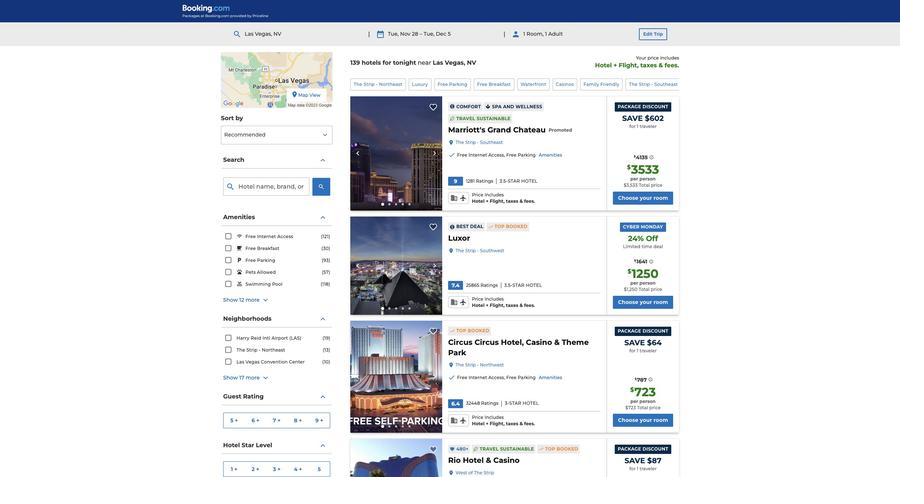 Task type: locate. For each thing, give the bounding box(es) containing it.
0 vertical spatial show
[[223, 297, 238, 303]]

2 vertical spatial your
[[640, 417, 652, 424]]

save left $64
[[625, 338, 645, 347]]

strip down your price includes hotel + flight, taxes & fees.
[[639, 81, 650, 87]]

sustainable up rio hotel & casino
[[500, 446, 534, 452]]

sustainable up marriott's grand chateau
[[477, 116, 511, 121]]

- down marriott's
[[477, 140, 479, 145]]

photo carousel region for 1250
[[351, 216, 442, 315]]

for 1 traveler down save $602
[[630, 124, 657, 129]]

for 1 traveler down save $87
[[630, 466, 657, 472]]

total inside $ 723 per person $723 total price
[[637, 405, 648, 410]]

go to image #1 image for 3533
[[382, 203, 385, 206]]

2 package from the top
[[618, 328, 642, 334]]

the down luxor element
[[456, 248, 464, 253]]

free up comfort
[[477, 81, 488, 87]]

your for 3533
[[640, 195, 652, 201]]

price includes hotel + flight, taxes & fees. for 1250
[[472, 296, 535, 308]]

2 property building image from the top
[[351, 216, 442, 315]]

0 vertical spatial top booked
[[495, 224, 528, 229]]

guest
[[223, 393, 241, 400]]

$ left 787
[[635, 377, 637, 381]]

2 vertical spatial amenities
[[539, 375, 562, 380]]

1 go to image #2 image from the top
[[389, 203, 391, 205]]

8
[[294, 417, 298, 424]]

package up save $64
[[618, 328, 642, 334]]

1 left adult
[[545, 31, 547, 37]]

3 go to image #3 image from the top
[[395, 425, 398, 428]]

1 vertical spatial package
[[618, 328, 642, 334]]

0 vertical spatial the strip - southeast
[[629, 81, 678, 87]]

per inside $ 3533 per person $3,533 total price
[[631, 176, 639, 182]]

2 access, from the top
[[489, 375, 505, 380]]

1 vertical spatial go to image #2 image
[[389, 307, 391, 310]]

show 17 more
[[223, 374, 260, 381]]

top booked
[[495, 224, 528, 229], [457, 328, 490, 334], [545, 446, 579, 452]]

+ right 4
[[299, 466, 302, 472]]

3 +
[[273, 466, 281, 472]]

pets
[[246, 269, 256, 275]]

package discount up save $64
[[618, 328, 669, 334]]

more for neighborhoods
[[246, 374, 260, 381]]

5
[[448, 31, 451, 37], [230, 417, 234, 424], [318, 466, 321, 472]]

3 traveler from the top
[[640, 466, 657, 472]]

and
[[503, 104, 514, 109]]

includes down the 25865 ratings
[[485, 296, 504, 302]]

(10)
[[322, 359, 330, 365]]

9
[[454, 178, 458, 185], [315, 417, 319, 424]]

go to image #1 image
[[382, 203, 385, 206], [382, 307, 385, 310], [382, 425, 385, 428]]

per inside $ 723 per person $723 total price
[[631, 398, 639, 404]]

1 vertical spatial save
[[625, 338, 645, 347]]

casino
[[526, 338, 552, 347], [494, 456, 520, 465]]

0 horizontal spatial top
[[457, 328, 467, 334]]

1 horizontal spatial 5
[[318, 466, 321, 472]]

nov
[[400, 31, 411, 37]]

+ right 7
[[278, 417, 281, 424]]

las right the near
[[433, 59, 443, 66]]

2 tue, from the left
[[424, 31, 435, 37]]

9 for 9
[[454, 178, 458, 185]]

1 person from the top
[[640, 176, 656, 182]]

1 price from the top
[[472, 192, 484, 198]]

0 vertical spatial price
[[472, 192, 484, 198]]

9 right 8 +
[[315, 417, 319, 424]]

casino inside circus circus hotel, casino & theme park
[[526, 338, 552, 347]]

internet down the strip - northwest
[[469, 375, 487, 380]]

choose your room down '$1,250'
[[618, 299, 668, 305]]

for 1 traveler down save $64
[[630, 348, 657, 353]]

1 vertical spatial travel
[[480, 446, 499, 452]]

photo carousel region
[[351, 96, 442, 211], [351, 216, 442, 315], [351, 321, 442, 433], [351, 439, 442, 477]]

+ inside your price includes hotel + flight, taxes & fees.
[[614, 62, 617, 69]]

2 price includes hotel + flight, taxes & fees. from the top
[[472, 296, 535, 308]]

| for 1 room, 1 adult
[[504, 30, 506, 38]]

the strip - southeast down marriott's
[[456, 140, 503, 145]]

1 vertical spatial go to image #1 image
[[382, 307, 385, 310]]

breakfast down free internet access
[[257, 246, 279, 251]]

5 button
[[309, 462, 330, 477]]

6.4
[[452, 400, 460, 407]]

trip
[[654, 31, 663, 37]]

1 vertical spatial more
[[246, 374, 260, 381]]

dec
[[436, 31, 447, 37]]

tonight
[[393, 59, 416, 66]]

1 vertical spatial for 1 traveler
[[630, 348, 657, 353]]

price includes hotel + flight, taxes & fees. for 723
[[472, 414, 535, 426]]

2 vertical spatial discount
[[643, 446, 669, 452]]

1 vertical spatial free breakfast
[[246, 246, 279, 251]]

free internet access, free parking amenities down marriott's grand chateau - promoted element
[[457, 152, 562, 158]]

show left 12
[[223, 297, 238, 303]]

2 vertical spatial go to image #1 image
[[382, 425, 385, 428]]

1 room from the top
[[654, 195, 668, 201]]

fees. for 3533
[[524, 198, 535, 204]]

0 horizontal spatial the strip - northeast
[[237, 347, 285, 353]]

2 go to image #1 image from the top
[[382, 307, 385, 310]]

Hotel name, brand, or keyword text field
[[223, 178, 310, 196]]

1 horizontal spatial breakfast
[[489, 81, 511, 87]]

2 photo carousel region from the top
[[351, 216, 442, 315]]

2 go to image #5 image from the top
[[409, 307, 411, 310]]

choose down $723
[[618, 417, 639, 424]]

9 for 9 +
[[315, 417, 319, 424]]

8 + button
[[288, 413, 309, 428]]

2 package discount from the top
[[618, 328, 669, 334]]

1 vertical spatial access,
[[489, 375, 505, 380]]

2 go to image #4 image from the top
[[402, 307, 404, 310]]

free internet access, free parking amenities for 3533
[[457, 152, 562, 158]]

save left $602
[[623, 114, 643, 123]]

2 show from the top
[[223, 374, 238, 381]]

west of the strip
[[456, 470, 495, 476]]

3 choose from the top
[[618, 417, 639, 424]]

$ for 1250
[[628, 268, 632, 275]]

hotel inside dropdown button
[[223, 442, 240, 449]]

6
[[252, 417, 255, 424]]

star left level
[[242, 442, 254, 449]]

package
[[618, 104, 642, 109], [618, 328, 642, 334], [618, 446, 642, 452]]

0 vertical spatial price includes hotel + flight, taxes & fees.
[[472, 192, 535, 204]]

the strip - southeast down your price includes hotel + flight, taxes & fees.
[[629, 81, 678, 87]]

1 horizontal spatial northeast
[[379, 81, 403, 87]]

2 vertical spatial per
[[631, 398, 639, 404]]

star for 1250
[[513, 282, 525, 288]]

1 vertical spatial top
[[457, 328, 467, 334]]

3 package discount from the top
[[618, 446, 669, 452]]

for down save $602
[[630, 124, 636, 129]]

more right 17
[[246, 374, 260, 381]]

1 vertical spatial free parking
[[246, 258, 275, 263]]

1 go to image #5 image from the top
[[409, 203, 411, 205]]

2 vertical spatial person
[[640, 398, 656, 404]]

go to image #5 image for 1250
[[409, 307, 411, 310]]

for for save $602
[[630, 124, 636, 129]]

the down the '139'
[[354, 81, 363, 87]]

+ right "2"
[[256, 466, 259, 472]]

1 traveler from the top
[[640, 124, 657, 129]]

free up 3-
[[507, 375, 517, 380]]

| left room,
[[504, 30, 506, 38]]

1 horizontal spatial |
[[504, 30, 506, 38]]

1 vertical spatial ratings
[[481, 282, 498, 288]]

- left southwest at the right of the page
[[477, 248, 479, 253]]

3 price includes hotel + flight, taxes & fees. from the top
[[472, 414, 535, 426]]

for for save $64
[[630, 348, 636, 353]]

choose your room button down $723
[[613, 414, 674, 427]]

2 horizontal spatial 5
[[448, 31, 451, 37]]

price down the 25865 ratings
[[472, 296, 484, 302]]

discount up $602
[[643, 104, 669, 109]]

$64
[[647, 338, 662, 347]]

$ inside $ 787
[[635, 377, 637, 381]]

hotels
[[362, 59, 381, 66]]

1 vertical spatial choose
[[618, 299, 639, 305]]

discount up $64
[[643, 328, 669, 334]]

3 room from the top
[[654, 417, 668, 424]]

choose your room button down $3,533
[[613, 192, 674, 205]]

go to image #3 image
[[395, 203, 398, 205], [395, 307, 398, 310], [395, 425, 398, 428]]

0 vertical spatial northeast
[[379, 81, 403, 87]]

+ down the 1281 ratings at the right top of the page
[[486, 198, 489, 204]]

0 horizontal spatial booked
[[468, 328, 490, 334]]

0 vertical spatial internet
[[469, 152, 487, 158]]

taxes for 723
[[506, 421, 519, 426]]

+ left 6
[[235, 417, 238, 424]]

circus
[[448, 338, 473, 347], [475, 338, 499, 347]]

hotel star level button
[[222, 437, 332, 454]]

package up save $602
[[618, 104, 642, 109]]

3 choose your room button from the top
[[613, 414, 674, 427]]

3 per from the top
[[631, 398, 639, 404]]

- down reid
[[259, 347, 261, 353]]

3 includes from the top
[[485, 414, 504, 420]]

1 go to image #4 image from the top
[[402, 203, 404, 205]]

2 vertical spatial ratings
[[481, 401, 499, 406]]

0 vertical spatial room
[[654, 195, 668, 201]]

$ inside $ 1641
[[635, 259, 636, 262]]

+ right 8 +
[[320, 417, 323, 424]]

1 vertical spatial discount
[[643, 328, 669, 334]]

1 access, from the top
[[489, 152, 505, 158]]

internet up the 1281 ratings at the right top of the page
[[469, 152, 487, 158]]

travel up rio hotel & casino
[[480, 446, 499, 452]]

per inside $ 1250 per person $1,250 total price
[[631, 280, 639, 286]]

person inside $ 3533 per person $3,533 total price
[[640, 176, 656, 182]]

fees.
[[665, 62, 679, 69], [524, 198, 535, 204], [524, 303, 535, 308], [524, 421, 535, 426]]

0 vertical spatial choose
[[618, 195, 639, 201]]

1 free internet access, free parking amenities from the top
[[457, 152, 562, 158]]

3 + button
[[266, 462, 288, 477]]

0 horizontal spatial casino
[[494, 456, 520, 465]]

for
[[383, 59, 392, 66], [630, 124, 636, 129], [630, 348, 636, 353], [630, 466, 636, 472]]

free internet access, free parking amenities
[[457, 152, 562, 158], [457, 375, 562, 380]]

5 for 5 +
[[230, 417, 234, 424]]

the strip - northwest
[[456, 362, 504, 368]]

1 horizontal spatial top
[[495, 224, 505, 229]]

pets allowed
[[246, 269, 276, 275]]

discount for 723
[[643, 328, 669, 334]]

0 horizontal spatial breakfast
[[257, 246, 279, 251]]

0 vertical spatial free breakfast
[[477, 81, 511, 87]]

choose your room button
[[613, 192, 674, 205], [613, 296, 674, 309], [613, 414, 674, 427]]

$ left 723
[[631, 386, 634, 393]]

access, down marriott's grand chateau
[[489, 152, 505, 158]]

go to image #4 image
[[402, 203, 404, 205], [402, 307, 404, 310], [402, 425, 404, 428]]

1 vertical spatial package discount
[[618, 328, 669, 334]]

1 your from the top
[[640, 195, 652, 201]]

$ inside $ 1250 per person $1,250 total price
[[628, 268, 632, 275]]

price inside $ 723 per person $723 total price
[[650, 405, 661, 410]]

& inside your price includes hotel + flight, taxes & fees.
[[659, 62, 663, 69]]

2 horizontal spatial las
[[433, 59, 443, 66]]

spa
[[492, 104, 502, 109]]

2 choose your room button from the top
[[613, 296, 674, 309]]

1 package discount from the top
[[618, 104, 669, 109]]

go to image #2 image for 3533
[[389, 203, 391, 205]]

access, down the northwest
[[489, 375, 505, 380]]

go to image #4 image for 1250
[[402, 307, 404, 310]]

ratings for 3533
[[476, 178, 494, 184]]

top
[[495, 224, 505, 229], [457, 328, 467, 334], [545, 446, 556, 452]]

total
[[639, 182, 650, 188], [639, 287, 650, 292], [637, 405, 648, 410]]

limited
[[623, 244, 641, 249]]

2 vertical spatial go to image #4 image
[[402, 425, 404, 428]]

go to image #2 image
[[389, 203, 391, 205], [389, 307, 391, 310], [389, 425, 391, 428]]

0 vertical spatial 9
[[454, 178, 458, 185]]

the strip - northeast down reid
[[237, 347, 285, 353]]

go to image #5 image
[[409, 203, 411, 205], [409, 307, 411, 310], [409, 425, 411, 428]]

southeast
[[655, 81, 678, 87], [480, 140, 503, 145]]

2 vertical spatial choose your room
[[618, 417, 668, 424]]

1 choose your room button from the top
[[613, 192, 674, 205]]

1
[[523, 31, 525, 37], [545, 31, 547, 37], [637, 124, 639, 129], [637, 348, 639, 353], [231, 466, 233, 472], [637, 466, 639, 472]]

3 for 1 traveler from the top
[[630, 466, 657, 472]]

3.5-star hotel
[[500, 178, 538, 184], [504, 282, 542, 288]]

save $64
[[625, 338, 662, 347]]

price includes hotel + flight, taxes & fees.
[[472, 192, 535, 204], [472, 296, 535, 308], [472, 414, 535, 426]]

parking up the allowed
[[257, 258, 275, 263]]

las vegas convention center
[[237, 359, 305, 365]]

3 go to image #1 image from the top
[[382, 425, 385, 428]]

4 photo carousel region from the top
[[351, 439, 442, 477]]

person inside $ 723 per person $723 total price
[[640, 398, 656, 404]]

2 for 1 traveler from the top
[[630, 348, 657, 353]]

choose your room button for 723
[[613, 414, 674, 427]]

$ left 1250
[[628, 268, 632, 275]]

star right the 25865 ratings
[[513, 282, 525, 288]]

show
[[223, 297, 238, 303], [223, 374, 238, 381]]

2 includes from the top
[[485, 296, 504, 302]]

$ 1641
[[635, 258, 648, 265]]

your down $ 1250 per person $1,250 total price
[[640, 299, 652, 305]]

go to image #3 image for 1250
[[395, 307, 398, 310]]

flight, down the 1281 ratings at the right top of the page
[[490, 198, 505, 204]]

28
[[412, 31, 418, 37]]

show for neighborhoods
[[223, 374, 238, 381]]

las for las vegas convention center
[[237, 359, 244, 365]]

2 vertical spatial property building image
[[351, 321, 442, 433]]

marriott's grand chateau
[[448, 125, 546, 134]]

2 traveler from the top
[[640, 348, 657, 353]]

2 vertical spatial go to image #5 image
[[409, 425, 411, 428]]

includes down 32448 ratings
[[485, 414, 504, 420]]

0 vertical spatial amenities
[[539, 152, 562, 158]]

booked
[[506, 224, 528, 229], [468, 328, 490, 334], [557, 446, 579, 452]]

1 go to image #3 image from the top
[[395, 203, 398, 205]]

strip down luxor
[[465, 248, 476, 253]]

$ inside $ 723 per person $723 total price
[[631, 386, 634, 393]]

for 1 traveler for 3533
[[630, 124, 657, 129]]

2 go to image #3 image from the top
[[395, 307, 398, 310]]

total inside $ 3533 per person $3,533 total price
[[639, 182, 650, 188]]

circus circus hotel, casino & theme park element
[[448, 337, 601, 358]]

comfort
[[457, 104, 481, 109]]

2 vertical spatial internet
[[469, 375, 487, 380]]

flight, for 723
[[490, 421, 505, 426]]

property building image for 3533
[[351, 96, 442, 211]]

per up $3,533
[[631, 176, 639, 182]]

1 vertical spatial casino
[[494, 456, 520, 465]]

2 person from the top
[[640, 280, 656, 286]]

deal
[[654, 244, 663, 249]]

1 for 1 traveler from the top
[[630, 124, 657, 129]]

northeast up the convention
[[262, 347, 285, 353]]

9 left 1281 at the top of the page
[[454, 178, 458, 185]]

1 per from the top
[[631, 176, 639, 182]]

0 vertical spatial ratings
[[476, 178, 494, 184]]

1 go to image #1 image from the top
[[382, 203, 385, 206]]

1 vertical spatial choose your room
[[618, 299, 668, 305]]

west
[[456, 470, 467, 476]]

2 vertical spatial top
[[545, 446, 556, 452]]

includes for 3533
[[485, 192, 504, 198]]

7 +
[[273, 417, 281, 424]]

1 more from the top
[[246, 297, 260, 303]]

per for 723
[[631, 398, 639, 404]]

3 go to image #2 image from the top
[[389, 425, 391, 428]]

0 vertical spatial access,
[[489, 152, 505, 158]]

$ left 1641
[[635, 259, 636, 262]]

room for 1250
[[654, 299, 668, 305]]

5 right dec
[[448, 31, 451, 37]]

2 more from the top
[[246, 374, 260, 381]]

2 per from the top
[[631, 280, 639, 286]]

per for 3533
[[631, 176, 639, 182]]

0 vertical spatial package
[[618, 104, 642, 109]]

for 1 traveler for 723
[[630, 348, 657, 353]]

5 left 6
[[230, 417, 234, 424]]

las
[[245, 31, 254, 37], [433, 59, 443, 66], [237, 359, 244, 365]]

your for 723
[[640, 417, 652, 424]]

2 horizontal spatial top
[[545, 446, 556, 452]]

choose
[[618, 195, 639, 201], [618, 299, 639, 305], [618, 417, 639, 424]]

taxes
[[641, 62, 657, 69], [506, 198, 519, 204], [506, 303, 519, 308], [506, 421, 519, 426]]

1 show from the top
[[223, 297, 238, 303]]

price includes hotel + flight, taxes & fees. for 3533
[[472, 192, 535, 204]]

5 + button
[[224, 413, 245, 428]]

theme
[[562, 338, 589, 347]]

3.5-star hotel for 1250
[[504, 282, 542, 288]]

total inside $ 1250 per person $1,250 total price
[[639, 287, 650, 292]]

search button
[[222, 152, 332, 169]]

flight, down the 25865 ratings
[[490, 303, 505, 308]]

traveler
[[640, 124, 657, 129], [640, 348, 657, 353], [640, 466, 657, 472]]

sort by
[[221, 115, 243, 122]]

amenities button
[[222, 209, 332, 226]]

flight, for 3533
[[490, 198, 505, 204]]

las for las vegas, nv
[[245, 31, 254, 37]]

includes for 723
[[485, 414, 504, 420]]

$ for 4135
[[634, 154, 636, 158]]

+ for 7 +
[[278, 417, 281, 424]]

+ right 8
[[299, 417, 302, 424]]

package discount
[[618, 104, 669, 109], [618, 328, 669, 334], [618, 446, 669, 452]]

2 choose your room from the top
[[618, 299, 668, 305]]

+ for 9 +
[[320, 417, 323, 424]]

$ left 3533 at top right
[[627, 164, 631, 171]]

map view
[[298, 92, 321, 98]]

+ for 5 +
[[235, 417, 238, 424]]

price inside $ 1250 per person $1,250 total price
[[651, 287, 663, 292]]

$ inside $ 3533 per person $3,533 total price
[[627, 164, 631, 171]]

2 your from the top
[[640, 299, 652, 305]]

2 + button
[[245, 462, 266, 477]]

choose down '$1,250'
[[618, 299, 639, 305]]

strip down marriott's
[[465, 140, 476, 145]]

total right '$1,250'
[[639, 287, 650, 292]]

2 vertical spatial total
[[637, 405, 648, 410]]

total for 723
[[637, 405, 648, 410]]

0 vertical spatial nv
[[274, 31, 281, 37]]

1 | from the left
[[368, 30, 370, 38]]

2 price from the top
[[472, 296, 484, 302]]

person down 1641
[[640, 280, 656, 286]]

1 vertical spatial price includes hotel + flight, taxes & fees.
[[472, 296, 535, 308]]

1 horizontal spatial free parking
[[438, 81, 468, 87]]

2 room from the top
[[654, 299, 668, 305]]

139 hotels for tonight near las vegas, nv
[[351, 59, 476, 66]]

$ for 3533
[[627, 164, 631, 171]]

+ up friendly
[[614, 62, 617, 69]]

3 go to image #4 image from the top
[[402, 425, 404, 428]]

0 horizontal spatial the strip - southeast
[[456, 140, 503, 145]]

1 includes from the top
[[485, 192, 504, 198]]

1 down save $64
[[637, 348, 639, 353]]

2 vertical spatial traveler
[[640, 466, 657, 472]]

1 price includes hotel + flight, taxes & fees. from the top
[[472, 192, 535, 204]]

person for 1250
[[640, 280, 656, 286]]

1 tue, from the left
[[388, 31, 399, 37]]

$602
[[645, 114, 664, 123]]

travel up marriott's
[[457, 116, 476, 121]]

chateau
[[513, 125, 546, 134]]

12
[[239, 297, 244, 303]]

free parking up comfort
[[438, 81, 468, 87]]

traveler down save $87
[[640, 466, 657, 472]]

+ down the 25865 ratings
[[486, 303, 489, 308]]

0 vertical spatial more
[[246, 297, 260, 303]]

1 vertical spatial go to image #4 image
[[402, 307, 404, 310]]

1 package from the top
[[618, 104, 642, 109]]

free parking up pets allowed
[[246, 258, 275, 263]]

free parking
[[438, 81, 468, 87], [246, 258, 275, 263]]

star inside the hotel star level dropdown button
[[242, 442, 254, 449]]

breakfast up spa
[[489, 81, 511, 87]]

9 inside "button"
[[315, 417, 319, 424]]

1 vertical spatial room
[[654, 299, 668, 305]]

0 horizontal spatial 5
[[230, 417, 234, 424]]

0 vertical spatial southeast
[[655, 81, 678, 87]]

marriott's
[[448, 125, 486, 134]]

access,
[[489, 152, 505, 158], [489, 375, 505, 380]]

+ inside "button"
[[320, 417, 323, 424]]

0 vertical spatial for 1 traveler
[[630, 124, 657, 129]]

free internet access, free parking amenities for 723
[[457, 375, 562, 380]]

3 choose your room from the top
[[618, 417, 668, 424]]

property building image
[[351, 96, 442, 211], [351, 216, 442, 315], [351, 321, 442, 433]]

the strip - southwest
[[456, 248, 505, 253]]

package for 723
[[618, 328, 642, 334]]

ratings right the 25865
[[481, 282, 498, 288]]

access, for 3533
[[489, 152, 505, 158]]

the strip - northeast down hotels
[[354, 81, 403, 87]]

vegas,
[[255, 31, 272, 37], [445, 59, 466, 66]]

price
[[648, 55, 659, 61], [651, 182, 663, 188], [651, 287, 663, 292], [650, 405, 661, 410]]

package discount up save $602
[[618, 104, 669, 109]]

0 vertical spatial booked
[[506, 224, 528, 229]]

person for 3533
[[640, 176, 656, 182]]

0 vertical spatial traveler
[[640, 124, 657, 129]]

0 vertical spatial choose your room
[[618, 195, 668, 201]]

$ for 787
[[635, 377, 637, 381]]

3 your from the top
[[640, 417, 652, 424]]

2 vertical spatial 5
[[318, 466, 321, 472]]

total right $3,533
[[639, 182, 650, 188]]

2 vertical spatial las
[[237, 359, 244, 365]]

3 go to image #5 image from the top
[[409, 425, 411, 428]]

1 choose from the top
[[618, 195, 639, 201]]

0 vertical spatial travel sustainable
[[457, 116, 511, 121]]

southwest
[[480, 248, 505, 253]]

0 vertical spatial property building image
[[351, 96, 442, 211]]

package for 3533
[[618, 104, 642, 109]]

price inside $ 3533 per person $3,533 total price
[[651, 182, 663, 188]]

flight, inside your price includes hotel + flight, taxes & fees.
[[619, 62, 639, 69]]

1 property building image from the top
[[351, 96, 442, 211]]

$ inside $ 4135
[[634, 154, 636, 158]]

casino right hotel,
[[526, 338, 552, 347]]

waterfront
[[521, 81, 546, 87]]

2 discount from the top
[[643, 328, 669, 334]]

off
[[646, 234, 658, 243]]

choose your room button for 1250
[[613, 296, 674, 309]]

2 free internet access, free parking amenities from the top
[[457, 375, 562, 380]]

1 discount from the top
[[643, 104, 669, 109]]

vegas
[[246, 359, 260, 365]]

3 price from the top
[[472, 414, 484, 420]]

1 left "2"
[[231, 466, 233, 472]]

3 photo carousel region from the top
[[351, 321, 442, 433]]

1 vertical spatial 3.5-
[[504, 282, 513, 288]]

2 choose from the top
[[618, 299, 639, 305]]

1 vertical spatial includes
[[485, 296, 504, 302]]

0 vertical spatial 3.5-star hotel
[[500, 178, 538, 184]]

1 horizontal spatial travel
[[480, 446, 499, 452]]

1 vertical spatial show
[[223, 374, 238, 381]]

1 vertical spatial total
[[639, 287, 650, 292]]

photo carousel region for 723
[[351, 321, 442, 433]]

internet left the "access"
[[257, 234, 276, 239]]

person inside $ 1250 per person $1,250 total price
[[640, 280, 656, 286]]

internet
[[469, 152, 487, 158], [257, 234, 276, 239], [469, 375, 487, 380]]

2 go to image #2 image from the top
[[389, 307, 391, 310]]

1 photo carousel region from the top
[[351, 96, 442, 211]]

0 vertical spatial save
[[623, 114, 643, 123]]

7 + button
[[266, 413, 288, 428]]

star right the 1281 ratings at the right top of the page
[[508, 178, 520, 184]]

3.5-star hotel for 3533
[[500, 178, 538, 184]]

2 | from the left
[[504, 30, 506, 38]]

1 choose your room from the top
[[618, 195, 668, 201]]

3 property building image from the top
[[351, 321, 442, 433]]

ratings right 32448
[[481, 401, 499, 406]]

for down save $87
[[630, 466, 636, 472]]

32448 ratings
[[466, 401, 499, 406]]

3 person from the top
[[640, 398, 656, 404]]

2 vertical spatial price includes hotel + flight, taxes & fees.
[[472, 414, 535, 426]]



Task type: describe. For each thing, give the bounding box(es) containing it.
for right hotels
[[383, 59, 392, 66]]

free down "amenities" dropdown button at the left
[[246, 234, 256, 239]]

show 12 more
[[223, 297, 260, 303]]

choose your room for 1250
[[618, 299, 668, 305]]

go to image #2 image for 723
[[389, 425, 391, 428]]

internet for 3533
[[469, 152, 487, 158]]

price for 3533
[[472, 192, 484, 198]]

1 room, 1 adult
[[523, 31, 563, 37]]

price inside your price includes hotel + flight, taxes & fees.
[[648, 55, 659, 61]]

go to image #1 image for 1250
[[382, 307, 385, 310]]

casino for hotel,
[[526, 338, 552, 347]]

3.5- for 3533
[[500, 178, 508, 184]]

internet for 723
[[469, 375, 487, 380]]

0 vertical spatial travel
[[457, 116, 476, 121]]

room for 3533
[[654, 195, 668, 201]]

choose your room button for 3533
[[613, 192, 674, 205]]

taxes for 3533
[[506, 198, 519, 204]]

choose for 1250
[[618, 299, 639, 305]]

family friendly
[[584, 81, 620, 87]]

& inside circus circus hotel, casino & theme park
[[555, 338, 560, 347]]

3-
[[505, 401, 509, 406]]

for for save $87
[[630, 466, 636, 472]]

family
[[584, 81, 599, 87]]

your
[[636, 55, 647, 61]]

(93)
[[322, 258, 330, 263]]

2 vertical spatial save
[[625, 456, 645, 465]]

luxor element
[[448, 233, 470, 243]]

price for 3533
[[651, 182, 663, 188]]

$87
[[648, 456, 662, 465]]

luxury
[[412, 81, 428, 87]]

friendly
[[601, 81, 620, 87]]

6 + button
[[245, 413, 266, 428]]

1 down save $87
[[637, 466, 639, 472]]

the down your price includes hotel + flight, taxes & fees.
[[629, 81, 638, 87]]

guest rating
[[223, 393, 264, 400]]

25865
[[466, 282, 480, 288]]

+ for 6 +
[[256, 417, 260, 424]]

taxes for 1250
[[506, 303, 519, 308]]

property building image for 723
[[351, 321, 442, 433]]

your for 1250
[[640, 299, 652, 305]]

1 vertical spatial nv
[[467, 59, 476, 66]]

1 vertical spatial the strip - southeast
[[456, 140, 503, 145]]

0 vertical spatial top
[[495, 224, 505, 229]]

ratings for 1250
[[481, 282, 498, 288]]

parking up comfort
[[449, 81, 468, 87]]

per for 1250
[[631, 280, 639, 286]]

2 vertical spatial top booked
[[545, 446, 579, 452]]

free down the strip - northwest
[[457, 375, 468, 380]]

ratings for 723
[[481, 401, 499, 406]]

casinos
[[556, 81, 574, 87]]

access
[[277, 234, 293, 239]]

parking down chateau
[[518, 152, 536, 158]]

free right luxury
[[438, 81, 448, 87]]

- left the northwest
[[477, 362, 479, 368]]

property building image for 1250
[[351, 216, 442, 315]]

5 for 5
[[318, 466, 321, 472]]

- down your price includes hotel + flight, taxes & fees.
[[652, 81, 653, 87]]

$ for 723
[[631, 386, 634, 393]]

1 horizontal spatial the strip - northeast
[[354, 81, 403, 87]]

1 inside button
[[231, 466, 233, 472]]

price for 723
[[650, 405, 661, 410]]

$723
[[626, 405, 636, 410]]

–
[[420, 31, 422, 37]]

hotel star level
[[223, 442, 272, 449]]

room for 723
[[654, 417, 668, 424]]

the down marriott's
[[456, 140, 464, 145]]

hotel inside your price includes hotel + flight, taxes & fees.
[[595, 62, 612, 69]]

level
[[256, 442, 272, 449]]

1 vertical spatial vegas,
[[445, 59, 466, 66]]

choose your room for 723
[[618, 417, 668, 424]]

near
[[418, 59, 431, 66]]

0 horizontal spatial southeast
[[480, 140, 503, 145]]

amenities for 723
[[539, 375, 562, 380]]

5 +
[[230, 417, 238, 424]]

0 horizontal spatial vegas,
[[255, 31, 272, 37]]

+ for 4 +
[[299, 466, 302, 472]]

package discount for 3533
[[618, 104, 669, 109]]

show 12 more button
[[223, 296, 330, 305]]

go to image #4 image for 3533
[[402, 203, 404, 205]]

total for 3533
[[639, 182, 650, 188]]

(57)
[[322, 269, 330, 275]]

allowed
[[257, 269, 276, 275]]

$ 3533 per person $3,533 total price
[[624, 162, 663, 188]]

4
[[294, 466, 298, 472]]

marriott's grand chateau - promoted element
[[448, 125, 572, 135]]

more for amenities
[[246, 297, 260, 303]]

strip up vegas
[[247, 347, 258, 353]]

map
[[298, 92, 308, 98]]

$1,250
[[624, 287, 638, 292]]

rio hotel & casino element
[[448, 455, 520, 466]]

choose for 723
[[618, 417, 639, 424]]

+ for 8 +
[[299, 417, 302, 424]]

go to image #1 image for 723
[[382, 425, 385, 428]]

(121)
[[321, 234, 330, 239]]

neighborhoods
[[223, 315, 272, 322]]

3-star hotel
[[505, 401, 539, 406]]

+ for 3 +
[[278, 466, 281, 472]]

price for 1250
[[651, 287, 663, 292]]

casino for &
[[494, 456, 520, 465]]

(las)
[[289, 335, 302, 341]]

0 horizontal spatial free breakfast
[[246, 246, 279, 251]]

6 +
[[252, 417, 260, 424]]

0 horizontal spatial nv
[[274, 31, 281, 37]]

(118)
[[321, 281, 330, 287]]

time
[[642, 244, 653, 249]]

go to image #5 image for 723
[[409, 425, 411, 428]]

1 +
[[231, 466, 238, 472]]

go to image #4 image for 723
[[402, 425, 404, 428]]

0 vertical spatial sustainable
[[477, 116, 511, 121]]

by
[[236, 115, 243, 122]]

1 vertical spatial top booked
[[457, 328, 490, 334]]

strip down rio hotel & casino
[[484, 470, 495, 476]]

4 + button
[[288, 462, 309, 477]]

northwest
[[480, 362, 504, 368]]

sort
[[221, 115, 234, 122]]

save $87
[[625, 456, 662, 465]]

park
[[448, 348, 466, 357]]

star for 3533
[[508, 178, 520, 184]]

booking.com packages image
[[182, 4, 269, 18]]

show 17 more button
[[223, 374, 330, 383]]

+ for 1 +
[[234, 466, 238, 472]]

go to image #3 image for 3533
[[395, 203, 398, 205]]

the right the of
[[474, 470, 483, 476]]

$ 4135
[[634, 154, 648, 161]]

wellness
[[516, 104, 543, 109]]

$ for 1641
[[635, 259, 636, 262]]

+ down 32448 ratings
[[486, 421, 489, 426]]

723
[[635, 385, 656, 399]]

the down park
[[456, 362, 464, 368]]

go to image #5 image for 3533
[[409, 203, 411, 205]]

total for 1250
[[639, 287, 650, 292]]

save for 723
[[625, 338, 645, 347]]

price for 723
[[472, 414, 484, 420]]

fees. for 723
[[524, 421, 535, 426]]

| for tue, nov 28 – tue, dec 5
[[368, 30, 370, 38]]

intl
[[263, 335, 270, 341]]

harry reid intl airport (las)
[[237, 335, 302, 341]]

1 horizontal spatial the strip - southeast
[[629, 81, 678, 87]]

room,
[[527, 31, 544, 37]]

8 +
[[294, 417, 302, 424]]

includes for 1250
[[485, 296, 504, 302]]

swimming
[[246, 281, 271, 287]]

edit trip
[[644, 31, 663, 37]]

3 package from the top
[[618, 446, 642, 452]]

rio hotel & casino
[[448, 456, 520, 465]]

heart icon image
[[450, 447, 455, 452]]

package discount for 723
[[618, 328, 669, 334]]

1250
[[632, 267, 659, 281]]

show for amenities
[[223, 297, 238, 303]]

free down marriott's grand chateau - promoted element
[[507, 152, 517, 158]]

fees. for 1250
[[524, 303, 535, 308]]

strip down park
[[465, 362, 476, 368]]

+ for 2 +
[[256, 466, 259, 472]]

access, for 723
[[489, 375, 505, 380]]

1 horizontal spatial booked
[[506, 224, 528, 229]]

1 circus from the left
[[448, 338, 473, 347]]

1 + button
[[224, 462, 245, 477]]

2 +
[[252, 466, 259, 472]]

1 left room,
[[523, 31, 525, 37]]

139
[[351, 59, 360, 66]]

9 +
[[315, 417, 323, 424]]

view
[[310, 92, 321, 98]]

2
[[252, 466, 255, 472]]

3533
[[631, 162, 659, 177]]

reid
[[251, 335, 261, 341]]

go to image #3 image for 723
[[395, 425, 398, 428]]

recommended button
[[221, 126, 333, 144]]

amenities inside dropdown button
[[223, 214, 255, 221]]

parking up 3-star hotel
[[518, 375, 536, 380]]

0 horizontal spatial free parking
[[246, 258, 275, 263]]

save for 3533
[[623, 114, 643, 123]]

fees. inside your price includes hotel + flight, taxes & fees.
[[665, 62, 679, 69]]

1 vertical spatial travel sustainable
[[480, 446, 534, 452]]

1 vertical spatial booked
[[468, 328, 490, 334]]

center
[[289, 359, 305, 365]]

free down free internet access
[[246, 246, 256, 251]]

pool
[[272, 281, 283, 287]]

spa and wellness
[[492, 104, 543, 109]]

edit trip button
[[639, 28, 668, 40]]

4135
[[636, 154, 648, 161]]

strip down hotels
[[364, 81, 375, 87]]

17
[[239, 374, 244, 381]]

free up the pets
[[246, 258, 256, 263]]

luxor
[[448, 234, 470, 243]]

1 vertical spatial breakfast
[[257, 246, 279, 251]]

go to image #2 image for 1250
[[389, 307, 391, 310]]

hotel,
[[501, 338, 524, 347]]

adult
[[549, 31, 563, 37]]

4 +
[[294, 466, 302, 472]]

free down marriott's
[[457, 152, 468, 158]]

convention
[[261, 359, 288, 365]]

photo carousel region for 3533
[[351, 96, 442, 211]]

1 down save $602
[[637, 124, 639, 129]]

3 discount from the top
[[643, 446, 669, 452]]

(13)
[[323, 347, 330, 353]]

taxes inside your price includes hotel + flight, taxes & fees.
[[641, 62, 657, 69]]

person for 723
[[640, 398, 656, 404]]

2 circus from the left
[[475, 338, 499, 347]]

24%
[[628, 234, 644, 243]]

2 vertical spatial booked
[[557, 446, 579, 452]]

1 vertical spatial internet
[[257, 234, 276, 239]]

choose your room for 3533
[[618, 195, 668, 201]]

(19)
[[323, 335, 330, 341]]

1 vertical spatial the strip - northeast
[[237, 347, 285, 353]]

search
[[223, 156, 245, 163]]

1 vertical spatial sustainable
[[500, 446, 534, 452]]

traveler for 723
[[640, 348, 657, 353]]

0 horizontal spatial northeast
[[262, 347, 285, 353]]

price for 1250
[[472, 296, 484, 302]]

the down harry
[[237, 347, 245, 353]]

traveler for 3533
[[640, 124, 657, 129]]

- down hotels
[[376, 81, 378, 87]]

1 horizontal spatial top booked
[[495, 224, 528, 229]]

star for 723
[[509, 401, 522, 406]]

discount for 3533
[[643, 104, 669, 109]]



Task type: vqa. For each thing, say whether or not it's contained in the screenshot.
Choose Button to the bottom
no



